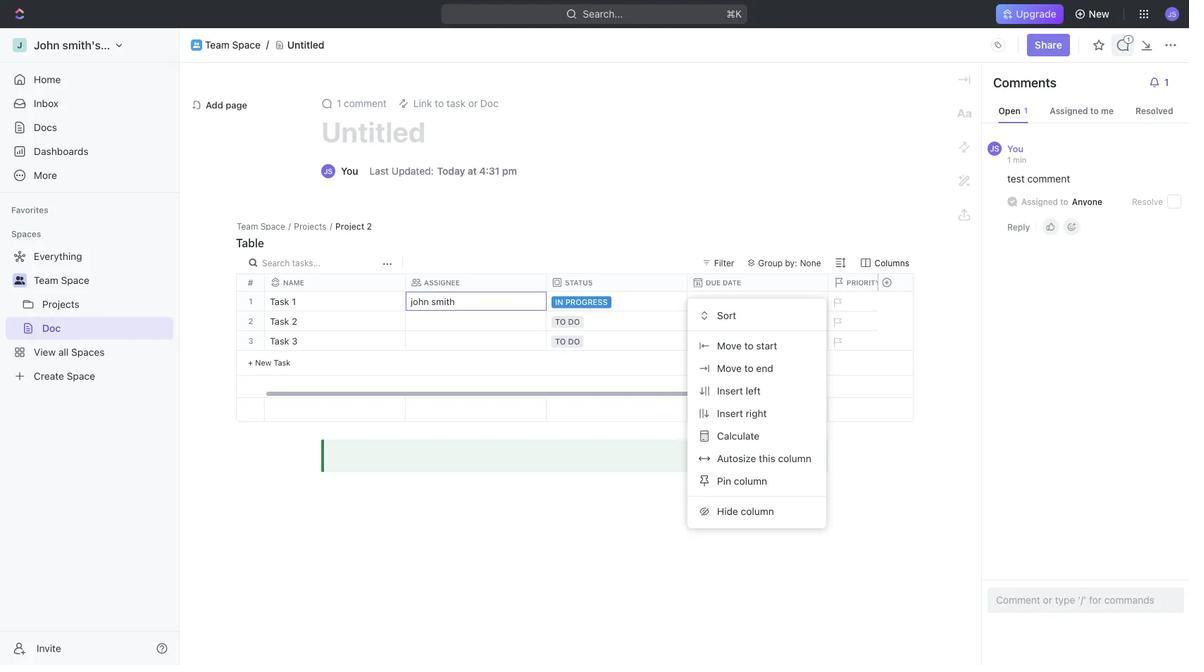 Task type: describe. For each thing, give the bounding box(es) containing it.
comment for 1 comment
[[344, 98, 387, 109]]

you
[[1008, 143, 1024, 154]]

home
[[34, 74, 61, 85]]

today
[[437, 165, 465, 177]]

4:31
[[480, 165, 500, 177]]

due
[[706, 279, 721, 287]]

cell for task 2
[[688, 312, 829, 331]]

2 for task 2
[[292, 316, 297, 327]]

1 vertical spatial team space link
[[34, 269, 171, 292]]

inbox
[[34, 98, 59, 109]]

tasks...
[[292, 258, 321, 268]]

team inside "sidebar" navigation
[[34, 275, 58, 286]]

task for task 3
[[270, 336, 289, 346]]

press space to select this row. row containing task 3
[[265, 331, 970, 353]]

js
[[991, 144, 1000, 153]]

0 vertical spatial team space link
[[205, 39, 261, 51]]

to for move to start
[[745, 340, 754, 352]]

you 1 min
[[1008, 143, 1027, 164]]

move to start
[[717, 340, 778, 352]]

task for task 1
[[270, 296, 289, 307]]

1 inside 1 2 3
[[249, 297, 253, 306]]

to do cell for task 3
[[547, 331, 688, 350]]

2 for 1 2 3
[[248, 316, 253, 326]]

1 2 3
[[248, 297, 253, 345]]

user group image for the top team space link
[[193, 42, 200, 48]]

inbox link
[[6, 92, 173, 115]]

2 / from the left
[[330, 221, 332, 231]]

open
[[999, 106, 1021, 116]]

due date
[[706, 279, 742, 287]]

insert right
[[717, 408, 767, 419]]

invite
[[37, 643, 61, 654]]

1 vertical spatial untitled
[[321, 115, 426, 148]]

user group image for bottom team space link
[[14, 276, 25, 285]]

press space to select this row. row containing 3
[[237, 331, 265, 351]]

docs
[[34, 122, 57, 133]]

new for new
[[1089, 8, 1110, 20]]

test comment
[[1008, 173, 1071, 185]]

dashboards
[[34, 146, 89, 157]]

column for hide column
[[741, 506, 774, 517]]

0 vertical spatial untitled
[[287, 39, 325, 51]]

column for pin column
[[734, 475, 768, 487]]

favorites button
[[6, 202, 54, 218]]

cell for task 3
[[688, 331, 829, 350]]

1 inside you 1 min
[[1008, 155, 1011, 164]]

john
[[411, 296, 429, 307]]

new button
[[1070, 3, 1118, 25]]

hide
[[717, 506, 739, 517]]

resolved
[[1136, 106, 1174, 116]]

grid containing task 1
[[237, 274, 970, 422]]

share
[[1035, 39, 1063, 51]]

sort button
[[694, 304, 821, 327]]

reply
[[1008, 222, 1031, 232]]

left
[[746, 385, 761, 397]]

insert left
[[717, 385, 761, 397]]

set priority image for 2
[[827, 312, 848, 333]]

favorites
[[11, 205, 48, 215]]

spaces
[[11, 229, 41, 239]]

comments
[[994, 75, 1057, 90]]

to do cell for task 2
[[547, 312, 688, 331]]

team space / projects / project 2 table
[[236, 221, 372, 250]]

0 horizontal spatial 3
[[248, 336, 253, 345]]

to do for task 3
[[555, 337, 580, 346]]

upgrade
[[1017, 8, 1057, 20]]

set priority image for 1
[[827, 292, 848, 314]]

due date button
[[688, 278, 829, 288]]

assigned to
[[1022, 197, 1069, 207]]

set priority image
[[827, 332, 848, 353]]

move for move to start
[[717, 340, 742, 352]]

home link
[[6, 68, 173, 91]]

pin column button
[[694, 470, 821, 493]]

john smith
[[411, 296, 455, 307]]

hide column button
[[694, 500, 821, 523]]

in
[[555, 298, 564, 307]]

in progress
[[555, 298, 608, 307]]

calculate
[[717, 430, 760, 442]]

me
[[1102, 106, 1114, 116]]

assigned to me
[[1050, 106, 1114, 116]]

search...
[[583, 8, 623, 20]]

right
[[746, 408, 767, 419]]

cell for task 1
[[688, 292, 829, 311]]

autosize this column button
[[694, 448, 821, 470]]

date
[[723, 279, 742, 287]]

hide column
[[717, 506, 774, 517]]

to for assigned to
[[1061, 197, 1069, 207]]

autosize
[[717, 453, 757, 464]]

docs link
[[6, 116, 173, 139]]

move for move to end
[[717, 363, 742, 374]]

start
[[757, 340, 778, 352]]



Task type: locate. For each thing, give the bounding box(es) containing it.
to do
[[555, 318, 580, 327], [555, 337, 580, 346]]

1 vertical spatial new
[[255, 358, 272, 367]]

to for assigned to me
[[1091, 106, 1099, 116]]

3 set priority element from the top
[[827, 332, 848, 353]]

1 horizontal spatial 2
[[292, 316, 297, 327]]

1 vertical spatial to do cell
[[547, 331, 688, 350]]

column
[[778, 453, 812, 464], [734, 475, 768, 487], [741, 506, 774, 517]]

move to start button
[[694, 335, 821, 357]]

new inside grid
[[255, 358, 272, 367]]

team
[[205, 39, 230, 51], [237, 221, 258, 231], [34, 275, 58, 286]]

comment for test comment
[[1028, 173, 1071, 185]]

search tasks...
[[262, 258, 321, 268]]

assigned for assigned to
[[1022, 197, 1059, 207]]

2 to do from the top
[[555, 337, 580, 346]]

task 1
[[270, 296, 296, 307]]

task
[[270, 296, 289, 307], [270, 316, 289, 327], [270, 336, 289, 346], [274, 358, 291, 367]]

1 horizontal spatial team space
[[205, 39, 261, 51]]

move up the insert left
[[717, 363, 742, 374]]

column right hide
[[741, 506, 774, 517]]

2 to do cell from the top
[[547, 331, 688, 350]]

user group image inside "sidebar" navigation
[[14, 276, 25, 285]]

insert up calculate
[[717, 408, 743, 419]]

pin column
[[717, 475, 768, 487]]

insert left left at the right of page
[[717, 385, 743, 397]]

in progress cell
[[547, 292, 688, 311]]

this
[[759, 453, 776, 464]]

1 vertical spatial assigned
[[1022, 197, 1059, 207]]

0 vertical spatial new
[[1089, 8, 1110, 20]]

1 vertical spatial comment
[[1028, 173, 1071, 185]]

1 to do from the top
[[555, 318, 580, 327]]

insert inside button
[[717, 408, 743, 419]]

team space down spaces
[[34, 275, 89, 286]]

move up move to end
[[717, 340, 742, 352]]

sidebar navigation
[[0, 28, 180, 665]]

upgrade link
[[997, 4, 1064, 24]]

2 inside team space / projects / project 2 table
[[367, 221, 372, 231]]

2 inside 1 2 3
[[248, 316, 253, 326]]

2 move from the top
[[717, 363, 742, 374]]

task down task 1
[[270, 316, 289, 327]]

1 vertical spatial space
[[261, 221, 285, 231]]

insert left button
[[694, 380, 821, 402]]

0 vertical spatial to do cell
[[547, 312, 688, 331]]

1 / from the left
[[288, 221, 291, 231]]

space
[[232, 39, 261, 51], [261, 221, 285, 231], [61, 275, 89, 286]]

2 vertical spatial team
[[34, 275, 58, 286]]

1 vertical spatial do
[[568, 337, 580, 346]]

1 vertical spatial move
[[717, 363, 742, 374]]

2 up task 3
[[292, 316, 297, 327]]

team up table
[[237, 221, 258, 231]]

grid
[[237, 274, 970, 422]]

set priority image
[[827, 292, 848, 314], [827, 312, 848, 333]]

column down autosize this column button
[[734, 475, 768, 487]]

move to end button
[[694, 357, 821, 380]]

1 horizontal spatial user group image
[[193, 42, 200, 48]]

assigned down test comment
[[1022, 197, 1059, 207]]

insert
[[717, 385, 743, 397], [717, 408, 743, 419]]

1 set priority image from the top
[[827, 292, 848, 314]]

1 horizontal spatial comment
[[1028, 173, 1071, 185]]

move
[[717, 340, 742, 352], [717, 363, 742, 374]]

set priority element for task 2
[[827, 312, 848, 333]]

min
[[1014, 155, 1027, 164]]

new task
[[255, 358, 291, 367]]

due date row
[[265, 274, 970, 291]]

3 left task 3
[[248, 336, 253, 345]]

/ left project
[[330, 221, 332, 231]]

0 vertical spatial assigned
[[1050, 106, 1089, 116]]

team up add at the left
[[205, 39, 230, 51]]

0 vertical spatial move
[[717, 340, 742, 352]]

autosize this column
[[717, 453, 812, 464]]

2 set priority image from the top
[[827, 312, 848, 333]]

1 move from the top
[[717, 340, 742, 352]]

3 inside press space to select this row. row
[[292, 336, 298, 346]]

3
[[292, 336, 298, 346], [248, 336, 253, 345]]

1 vertical spatial to do
[[555, 337, 580, 346]]

1 do from the top
[[568, 318, 580, 327]]

0 vertical spatial user group image
[[193, 42, 200, 48]]

team inside team space / projects / project 2 table
[[237, 221, 258, 231]]

/
[[288, 221, 291, 231], [330, 221, 332, 231]]

1 horizontal spatial 3
[[292, 336, 298, 346]]

john smith cell
[[406, 292, 547, 311]]

add
[[206, 100, 223, 110]]

page
[[226, 100, 247, 110]]

press space to select this row. row containing 1
[[237, 292, 265, 312]]

0 horizontal spatial team space link
[[34, 269, 171, 292]]

to for move to end
[[745, 363, 754, 374]]

2 right project
[[367, 221, 372, 231]]

1 vertical spatial insert
[[717, 408, 743, 419]]

projects
[[294, 221, 327, 231]]

1 set priority element from the top
[[827, 292, 848, 314]]

assigned
[[1050, 106, 1089, 116], [1022, 197, 1059, 207]]

#
[[248, 278, 253, 288]]

team space inside "sidebar" navigation
[[34, 275, 89, 286]]

0 vertical spatial space
[[232, 39, 261, 51]]

add page
[[206, 100, 247, 110]]

1 horizontal spatial /
[[330, 221, 332, 231]]

0 vertical spatial column
[[778, 453, 812, 464]]

assigned left me
[[1050, 106, 1089, 116]]

to do for task 2
[[555, 318, 580, 327]]

do for 2
[[568, 318, 580, 327]]

pin
[[717, 475, 732, 487]]

1 horizontal spatial team space link
[[205, 39, 261, 51]]

⌘k
[[727, 8, 742, 20]]

2 horizontal spatial team
[[237, 221, 258, 231]]

task down task 3
[[274, 358, 291, 367]]

test
[[1008, 173, 1025, 185]]

space inside team space / projects / project 2 table
[[261, 221, 285, 231]]

2 set priority element from the top
[[827, 312, 848, 333]]

press space to select this row. row containing task 1
[[265, 292, 970, 314]]

row group
[[237, 292, 265, 376], [265, 292, 970, 397], [878, 292, 913, 376], [878, 398, 913, 421]]

2
[[367, 221, 372, 231], [292, 316, 297, 327], [248, 316, 253, 326]]

at
[[468, 165, 477, 177]]

0 vertical spatial team
[[205, 39, 230, 51]]

comment up assigned to
[[1028, 173, 1071, 185]]

2 vertical spatial column
[[741, 506, 774, 517]]

0 vertical spatial comment
[[344, 98, 387, 109]]

untitled
[[287, 39, 325, 51], [321, 115, 426, 148]]

2 left task 2
[[248, 316, 253, 326]]

press space to select this row. row containing 2
[[237, 312, 265, 331]]

insert right button
[[694, 402, 821, 425]]

task up task 2
[[270, 296, 289, 307]]

column right this
[[778, 453, 812, 464]]

0 horizontal spatial team
[[34, 275, 58, 286]]

1 insert from the top
[[717, 385, 743, 397]]

2 vertical spatial space
[[61, 275, 89, 286]]

insert inside button
[[717, 385, 743, 397]]

0 vertical spatial team space
[[205, 39, 261, 51]]

smith
[[432, 296, 455, 307]]

move inside move to end button
[[717, 363, 742, 374]]

1 horizontal spatial new
[[1089, 8, 1110, 20]]

1 vertical spatial user group image
[[14, 276, 25, 285]]

team down spaces
[[34, 275, 58, 286]]

1 to do cell from the top
[[547, 312, 688, 331]]

0 vertical spatial insert
[[717, 385, 743, 397]]

set priority element for task 3
[[827, 332, 848, 353]]

set priority element
[[827, 292, 848, 314], [827, 312, 848, 333], [827, 332, 848, 353]]

move to end
[[717, 363, 774, 374]]

user group image
[[193, 42, 200, 48], [14, 276, 25, 285]]

set priority element for task 1
[[827, 292, 848, 314]]

new for new task
[[255, 358, 272, 367]]

row group containing task 1
[[265, 292, 970, 397]]

last updated: today at 4:31 pm
[[370, 165, 517, 177]]

insert for insert left
[[717, 385, 743, 397]]

insert for insert right
[[717, 408, 743, 419]]

updated:
[[392, 165, 434, 177]]

0 horizontal spatial new
[[255, 358, 272, 367]]

search
[[262, 258, 290, 268]]

Search tasks... text field
[[262, 253, 379, 273]]

resolve
[[1133, 197, 1164, 207]]

1 inside press space to select this row. row
[[292, 296, 296, 307]]

last
[[370, 165, 389, 177]]

comment
[[344, 98, 387, 109], [1028, 173, 1071, 185]]

team space up page
[[205, 39, 261, 51]]

pm
[[502, 165, 517, 177]]

new right upgrade
[[1089, 8, 1110, 20]]

task 3
[[270, 336, 298, 346]]

/ left projects
[[288, 221, 291, 231]]

do for 3
[[568, 337, 580, 346]]

assigned for assigned to me
[[1050, 106, 1089, 116]]

new inside button
[[1089, 8, 1110, 20]]

0 vertical spatial to do
[[555, 318, 580, 327]]

project
[[335, 221, 365, 231]]

2 inside press space to select this row. row
[[292, 316, 297, 327]]

end
[[757, 363, 774, 374]]

to do cell
[[547, 312, 688, 331], [547, 331, 688, 350]]

move inside move to start button
[[717, 340, 742, 352]]

0 horizontal spatial comment
[[344, 98, 387, 109]]

0 horizontal spatial 2
[[248, 316, 253, 326]]

2 insert from the top
[[717, 408, 743, 419]]

dashboards link
[[6, 140, 173, 163]]

progress
[[566, 298, 608, 307]]

1
[[337, 98, 341, 109], [1008, 155, 1011, 164], [292, 296, 296, 307], [249, 297, 253, 306]]

cell
[[688, 292, 829, 311], [406, 312, 547, 331], [688, 312, 829, 331], [406, 331, 547, 350], [688, 331, 829, 350]]

0 horizontal spatial /
[[288, 221, 291, 231]]

table
[[236, 236, 264, 250]]

comment up last
[[344, 98, 387, 109]]

space inside "sidebar" navigation
[[61, 275, 89, 286]]

1 vertical spatial column
[[734, 475, 768, 487]]

1 vertical spatial team space
[[34, 275, 89, 286]]

new down task 3
[[255, 358, 272, 367]]

1 comment
[[337, 98, 387, 109]]

do
[[568, 318, 580, 327], [568, 337, 580, 346]]

sort
[[717, 310, 737, 321]]

team space link
[[205, 39, 261, 51], [34, 269, 171, 292]]

3 down task 2
[[292, 336, 298, 346]]

task for task 2
[[270, 316, 289, 327]]

task down task 2
[[270, 336, 289, 346]]

row group containing 1 2 3
[[237, 292, 265, 376]]

1 horizontal spatial team
[[205, 39, 230, 51]]

2 horizontal spatial 2
[[367, 221, 372, 231]]

new
[[1089, 8, 1110, 20], [255, 358, 272, 367]]

1 vertical spatial team
[[237, 221, 258, 231]]

0 horizontal spatial team space
[[34, 275, 89, 286]]

press space to select this row. row containing task 2
[[265, 312, 970, 333]]

to
[[1091, 106, 1099, 116], [1061, 197, 1069, 207], [555, 318, 566, 327], [555, 337, 566, 346], [745, 340, 754, 352], [745, 363, 754, 374]]

0 vertical spatial do
[[568, 318, 580, 327]]

press space to select this row. row
[[237, 292, 265, 312], [265, 292, 970, 314], [237, 312, 265, 331], [265, 312, 970, 333], [237, 331, 265, 351], [265, 331, 970, 353], [265, 398, 970, 422]]

2 do from the top
[[568, 337, 580, 346]]

0 horizontal spatial user group image
[[14, 276, 25, 285]]

task 2
[[270, 316, 297, 327]]

calculate button
[[694, 425, 821, 448]]



Task type: vqa. For each thing, say whether or not it's contained in the screenshot.
user group image to the bottom
yes



